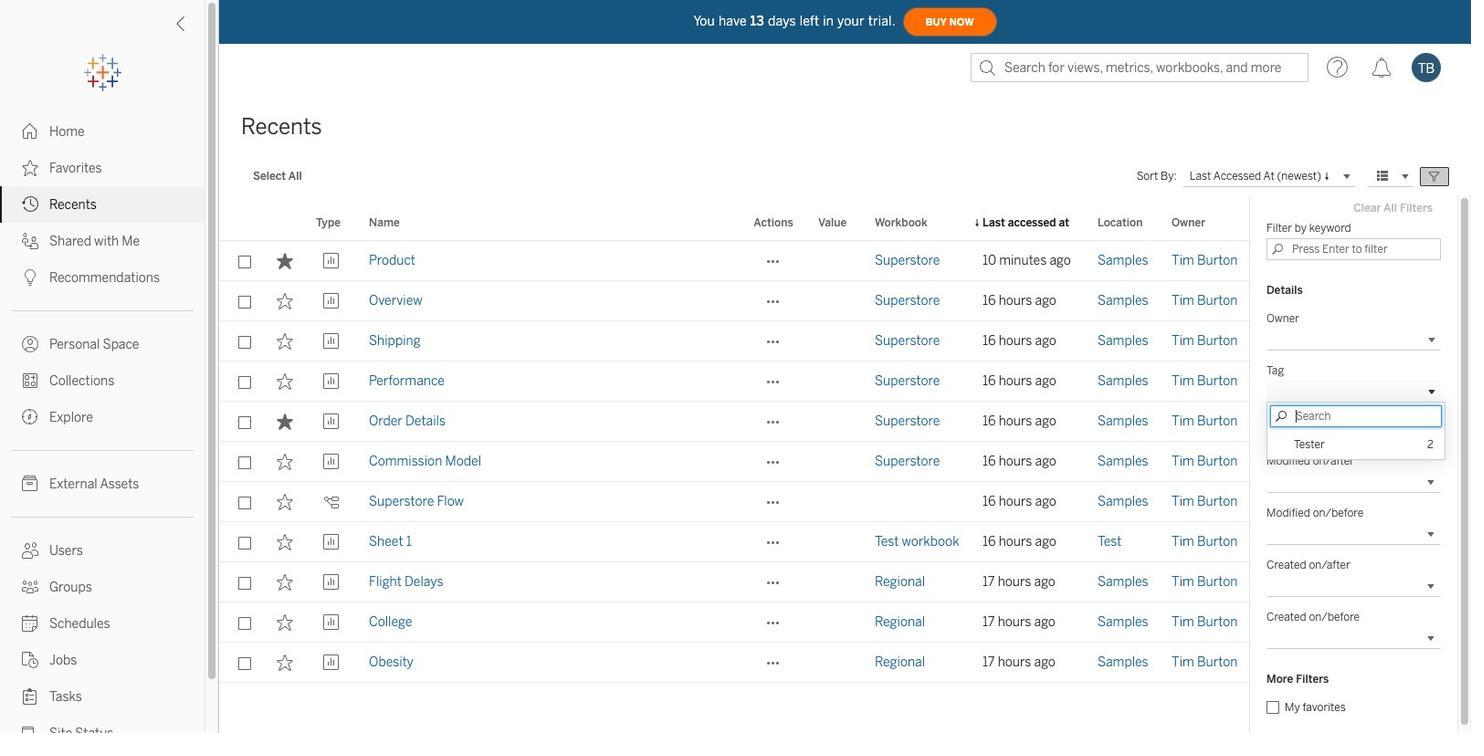Task type: describe. For each thing, give the bounding box(es) containing it.
tim burton for college
[[1172, 615, 1238, 630]]

burton for commission model
[[1197, 454, 1238, 469]]

cell for product
[[807, 241, 864, 281]]

hours for commission model
[[999, 454, 1032, 469]]

shared with me link
[[0, 223, 205, 259]]

sort by:
[[1137, 170, 1177, 183]]

last for last accessed at (newest)
[[1190, 169, 1211, 182]]

row containing product
[[219, 241, 1250, 281]]

order details
[[369, 414, 446, 429]]

name
[[369, 216, 400, 229]]

workbook
[[902, 534, 959, 550]]

row containing college
[[219, 603, 1250, 643]]

accessed
[[1213, 169, 1261, 182]]

tasks link
[[0, 679, 205, 715]]

college
[[369, 615, 412, 630]]

ago for shipping
[[1035, 333, 1057, 349]]

by
[[1295, 222, 1307, 235]]

favorites
[[1303, 701, 1346, 714]]

superstore for superstore "link" associated with overview
[[875, 293, 940, 309]]

view image for college
[[323, 615, 339, 631]]

select all button
[[241, 165, 314, 187]]

tim for order details
[[1172, 414, 1194, 429]]

16 for sheet 1
[[983, 534, 996, 550]]

tim burton link for overview
[[1172, 281, 1238, 321]]

order details link
[[369, 402, 446, 442]]

now
[[949, 16, 974, 28]]

1 vertical spatial filters
[[1296, 673, 1329, 686]]

superstore for superstore "link" for commission model
[[875, 454, 940, 469]]

cell for performance
[[807, 362, 864, 402]]

Search for views, metrics, workbooks, and more text field
[[971, 53, 1309, 82]]

17 hours ago for college
[[983, 615, 1056, 630]]

recommendations
[[49, 270, 160, 286]]

samples for overview
[[1098, 293, 1148, 309]]

trial.
[[868, 13, 896, 29]]

shared with me
[[49, 234, 140, 249]]

cell for obesity
[[807, 643, 864, 683]]

buy now
[[926, 16, 974, 28]]

date
[[1267, 426, 1291, 439]]

sheet
[[369, 534, 403, 550]]

Modified on/before text field
[[1267, 523, 1441, 545]]

by text only_f5he34f image for jobs
[[22, 652, 38, 668]]

16 for order details
[[983, 414, 996, 429]]

16 hours ago for commission model
[[983, 454, 1057, 469]]

burton for college
[[1197, 615, 1238, 630]]

ago for commission model
[[1035, 454, 1057, 469]]

regional for obesity
[[875, 655, 925, 670]]

superstore flow link
[[369, 482, 464, 522]]

1 horizontal spatial recents
[[241, 113, 322, 140]]

ago for flight delays
[[1034, 574, 1056, 590]]

tim burton for sheet 1
[[1172, 534, 1238, 550]]

tim burton for shipping
[[1172, 333, 1238, 349]]

clear all filters
[[1353, 202, 1433, 215]]

test for test
[[1098, 534, 1122, 550]]

2
[[1427, 438, 1434, 451]]

hours for sheet 1
[[999, 534, 1032, 550]]

obesity
[[369, 655, 414, 670]]

view image for sheet 1
[[323, 534, 339, 551]]

1 horizontal spatial owner
[[1267, 312, 1300, 325]]

modified on/after
[[1267, 455, 1354, 468]]

view image for overview
[[323, 293, 339, 310]]

tim burton link for order details
[[1172, 402, 1238, 442]]

commission model link
[[369, 442, 481, 482]]

created on/after
[[1267, 559, 1350, 572]]

cell for order details
[[807, 402, 864, 442]]

main navigation. press the up and down arrow keys to access links. element
[[0, 113, 205, 733]]

delays
[[404, 574, 443, 590]]

tim burton for commission model
[[1172, 454, 1238, 469]]

jobs link
[[0, 642, 205, 679]]

my
[[1285, 701, 1300, 714]]

flow
[[437, 494, 464, 510]]

filter by keyword
[[1267, 222, 1351, 235]]

by text only_f5he34f image for external assets
[[22, 476, 38, 492]]

row containing flight delays
[[219, 563, 1250, 603]]

obesity link
[[369, 643, 414, 683]]

clear
[[1353, 202, 1381, 215]]

commission model
[[369, 454, 481, 469]]

by text only_f5he34f image for recents
[[22, 196, 38, 213]]

tim burton link for sheet 1
[[1172, 522, 1238, 563]]

tim for commission model
[[1172, 454, 1194, 469]]

by text only_f5he34f image for shared with me
[[22, 233, 38, 249]]

overview link
[[369, 281, 423, 321]]

row containing sheet 1
[[219, 522, 1250, 563]]

tester
[[1294, 439, 1325, 452]]

test workbook link
[[875, 522, 959, 563]]

burton for sheet 1
[[1197, 534, 1238, 550]]

by text only_f5he34f image for favorites
[[22, 160, 38, 176]]

tim burton link for obesity
[[1172, 643, 1238, 683]]

hours for performance
[[999, 374, 1032, 389]]

hours for obesity
[[998, 655, 1031, 670]]

explore link
[[0, 399, 205, 436]]

last accessed at (newest) button
[[1182, 165, 1356, 187]]

personal space
[[49, 337, 139, 352]]

groups
[[49, 580, 92, 595]]

view image for order details
[[323, 414, 339, 430]]

samples for superstore flow
[[1098, 494, 1148, 510]]

model
[[445, 454, 481, 469]]

clear all filters button
[[1345, 197, 1441, 219]]

performance
[[369, 374, 445, 389]]

tim for product
[[1172, 253, 1194, 268]]

shared
[[49, 234, 91, 249]]

samples link for superstore flow
[[1098, 482, 1148, 522]]

cell for commission model
[[807, 442, 864, 482]]

external assets
[[49, 477, 139, 492]]

17 for flight delays
[[983, 574, 995, 590]]

users
[[49, 543, 83, 559]]

overview
[[369, 293, 423, 309]]

type
[[316, 216, 341, 229]]

external assets link
[[0, 466, 205, 502]]

tim burton link for shipping
[[1172, 321, 1238, 362]]

regional for college
[[875, 615, 925, 630]]

samples link for shipping
[[1098, 321, 1148, 362]]

view image for obesity
[[323, 655, 339, 671]]

jobs
[[49, 653, 77, 668]]

you have 13 days left in your trial.
[[693, 13, 896, 29]]

superstore link for performance
[[875, 362, 940, 402]]

tim burton link for commission model
[[1172, 442, 1238, 482]]

at
[[1059, 216, 1070, 229]]

row containing obesity
[[219, 643, 1250, 683]]

by text only_f5he34f image for explore
[[22, 409, 38, 426]]

minutes
[[999, 253, 1047, 268]]

ago for obesity
[[1034, 655, 1056, 670]]

regional link for obesity
[[875, 643, 925, 683]]

assets
[[100, 477, 139, 492]]

schedules link
[[0, 605, 205, 642]]

ago for superstore flow
[[1035, 494, 1057, 510]]

home link
[[0, 113, 205, 150]]

home
[[49, 124, 85, 140]]

13
[[750, 13, 764, 29]]

16 hours ago for sheet 1
[[983, 534, 1057, 550]]

1 horizontal spatial details
[[1267, 284, 1303, 297]]

by:
[[1161, 170, 1177, 183]]

tim burton for performance
[[1172, 374, 1238, 389]]

cell for shipping
[[807, 321, 864, 362]]

(newest)
[[1277, 169, 1321, 182]]

Modified on/after text field
[[1267, 471, 1441, 493]]

at
[[1263, 169, 1275, 182]]

you
[[693, 13, 715, 29]]

tasks
[[49, 689, 82, 705]]

list view image
[[1374, 168, 1391, 184]]

superstore link for commission model
[[875, 442, 940, 482]]

tim for shipping
[[1172, 333, 1194, 349]]

last accessed at (newest)
[[1190, 169, 1321, 182]]

16 for superstore flow
[[983, 494, 996, 510]]

16 for commission model
[[983, 454, 996, 469]]

keyword
[[1309, 222, 1351, 235]]

modified for modified on/after
[[1267, 455, 1310, 468]]

Created on/after text field
[[1267, 575, 1441, 597]]

hours for order details
[[999, 414, 1032, 429]]

tim for sheet 1
[[1172, 534, 1194, 550]]

buy now button
[[903, 7, 997, 37]]

by text only_f5he34f image for personal space
[[22, 336, 38, 352]]

view image for product
[[323, 253, 339, 269]]

navigation panel element
[[0, 55, 205, 733]]

tim for college
[[1172, 615, 1194, 630]]

flight
[[369, 574, 402, 590]]

value
[[818, 216, 847, 229]]



Task type: vqa. For each thing, say whether or not it's contained in the screenshot.
'USE DASHBOARD' BUTTON
no



Task type: locate. For each thing, give the bounding box(es) containing it.
flight delays
[[369, 574, 443, 590]]

cell for superstore flow
[[807, 482, 864, 522]]

1 vertical spatial on/after
[[1309, 559, 1350, 572]]

0 vertical spatial regional
[[875, 574, 925, 590]]

4 by text only_f5he34f image from the top
[[22, 373, 38, 389]]

1 regional link from the top
[[875, 563, 925, 603]]

flight delays link
[[369, 563, 443, 603]]

recents link
[[0, 186, 205, 223]]

1 by text only_f5he34f image from the top
[[22, 123, 38, 140]]

Filter by keyword text field
[[1267, 238, 1441, 260]]

2 tim from the top
[[1172, 293, 1194, 309]]

view image left flight
[[323, 574, 339, 591]]

your
[[838, 13, 864, 29]]

recents inside main navigation. press the up and down arrow keys to access links. element
[[49, 197, 97, 213]]

by text only_f5he34f image left recommendations
[[22, 269, 38, 286]]

superstore link for overview
[[875, 281, 940, 321]]

1 horizontal spatial all
[[1384, 202, 1397, 215]]

2 regional from the top
[[875, 615, 925, 630]]

shipping link
[[369, 321, 421, 362]]

0 horizontal spatial all
[[288, 170, 302, 183]]

by text only_f5he34f image left schedules
[[22, 616, 38, 632]]

by text only_f5he34f image left explore
[[22, 409, 38, 426]]

last left accessed
[[983, 216, 1005, 229]]

5 view image from the top
[[323, 574, 339, 591]]

samples for commission model
[[1098, 454, 1148, 469]]

row group containing product
[[219, 241, 1250, 683]]

10 burton from the top
[[1197, 615, 1238, 630]]

me
[[122, 234, 140, 249]]

3 burton from the top
[[1197, 333, 1238, 349]]

0 horizontal spatial owner
[[1172, 216, 1206, 229]]

select all
[[253, 170, 302, 183]]

0 vertical spatial 17
[[983, 574, 995, 590]]

users link
[[0, 532, 205, 569]]

tim burton link for product
[[1172, 241, 1238, 281]]

superstore flow
[[369, 494, 464, 510]]

by text only_f5he34f image inside jobs link
[[22, 652, 38, 668]]

16 for overview
[[983, 293, 996, 309]]

college link
[[369, 603, 412, 643]]

row containing order details
[[219, 402, 1250, 442]]

11 row from the top
[[219, 643, 1250, 683]]

on/before for created on/before
[[1309, 611, 1360, 624]]

view image for performance
[[323, 374, 339, 390]]

by text only_f5he34f image left tasks
[[22, 689, 38, 705]]

external
[[49, 477, 97, 492]]

view image down flow image
[[323, 534, 339, 551]]

tim burton for order details
[[1172, 414, 1238, 429]]

on/before up "modified on/before" text box
[[1313, 507, 1364, 520]]

1 vertical spatial 17 hours ago
[[983, 615, 1056, 630]]

filters
[[1400, 202, 1433, 215], [1296, 673, 1329, 686]]

burton for flight delays
[[1197, 574, 1238, 590]]

7 tim from the top
[[1172, 494, 1194, 510]]

2 vertical spatial 17 hours ago
[[983, 655, 1056, 670]]

row containing performance
[[219, 362, 1250, 402]]

by text only_f5he34f image inside the recommendations link
[[22, 269, 38, 286]]

cell for sheet 1
[[807, 522, 864, 563]]

8 burton from the top
[[1197, 534, 1238, 550]]

by text only_f5he34f image left the shared
[[22, 233, 38, 249]]

0 horizontal spatial test
[[875, 534, 899, 550]]

0 vertical spatial on/before
[[1313, 507, 1364, 520]]

2 created from the top
[[1267, 611, 1307, 624]]

9 tim burton from the top
[[1172, 574, 1238, 590]]

view image left overview link
[[323, 293, 339, 310]]

view image for shipping
[[323, 333, 339, 350]]

days
[[768, 13, 796, 29]]

recents up select all button
[[241, 113, 322, 140]]

burton for shipping
[[1197, 333, 1238, 349]]

0 vertical spatial view image
[[323, 333, 339, 350]]

3 view image from the top
[[323, 374, 339, 390]]

3 by text only_f5he34f image from the top
[[22, 269, 38, 286]]

cell for overview
[[807, 281, 864, 321]]

5 samples link from the top
[[1098, 402, 1148, 442]]

10 samples from the top
[[1098, 655, 1148, 670]]

0 horizontal spatial last
[[983, 216, 1005, 229]]

16 for performance
[[983, 374, 996, 389]]

groups link
[[0, 569, 205, 605]]

2 burton from the top
[[1197, 293, 1238, 309]]

samples link for product
[[1098, 241, 1148, 281]]

burton for performance
[[1197, 374, 1238, 389]]

details inside row
[[405, 414, 446, 429]]

by text only_f5he34f image inside the favorites link
[[22, 160, 38, 176]]

4 superstore link from the top
[[875, 362, 940, 402]]

7 row from the top
[[219, 482, 1250, 522]]

samples link for flight delays
[[1098, 563, 1148, 603]]

0 horizontal spatial details
[[405, 414, 446, 429]]

superstore for superstore flow
[[369, 494, 434, 510]]

4 view image from the top
[[323, 534, 339, 551]]

all inside clear all filters button
[[1384, 202, 1397, 215]]

samples for flight delays
[[1098, 574, 1148, 590]]

row containing shipping
[[219, 321, 1250, 362]]

on/before for modified on/before
[[1313, 507, 1364, 520]]

6 row from the top
[[219, 442, 1250, 482]]

1 vertical spatial view image
[[323, 414, 339, 430]]

tim
[[1172, 253, 1194, 268], [1172, 293, 1194, 309], [1172, 333, 1194, 349], [1172, 374, 1194, 389], [1172, 414, 1194, 429], [1172, 454, 1194, 469], [1172, 494, 1194, 510], [1172, 534, 1194, 550], [1172, 574, 1194, 590], [1172, 615, 1194, 630], [1172, 655, 1194, 670]]

by text only_f5he34f image left "external"
[[22, 476, 38, 492]]

1 by text only_f5he34f image from the top
[[22, 160, 38, 176]]

5 16 hours ago from the top
[[983, 454, 1057, 469]]

6 16 from the top
[[983, 494, 996, 510]]

10 tim from the top
[[1172, 615, 1194, 630]]

3 view image from the top
[[323, 454, 339, 470]]

5 by text only_f5he34f image from the top
[[22, 409, 38, 426]]

commission
[[369, 454, 442, 469]]

row containing overview
[[219, 281, 1250, 321]]

5 row from the top
[[219, 402, 1250, 442]]

0 horizontal spatial recents
[[49, 197, 97, 213]]

details right order
[[405, 414, 446, 429]]

2 vertical spatial 17
[[983, 655, 995, 670]]

0 vertical spatial all
[[288, 170, 302, 183]]

by text only_f5he34f image
[[22, 123, 38, 140], [22, 196, 38, 213], [22, 336, 38, 352], [22, 542, 38, 559], [22, 579, 38, 595]]

product
[[369, 253, 415, 268]]

tim burton for flight delays
[[1172, 574, 1238, 590]]

8 tim burton from the top
[[1172, 534, 1238, 550]]

on/after for modified on/after
[[1313, 455, 1354, 468]]

ago for college
[[1034, 615, 1056, 630]]

4 tim burton from the top
[[1172, 374, 1238, 389]]

2 samples from the top
[[1098, 293, 1148, 309]]

Tag text field
[[1270, 405, 1442, 427]]

created up created on/before
[[1267, 559, 1307, 572]]

by text only_f5he34f image down tasks link
[[22, 725, 38, 733]]

have
[[719, 13, 747, 29]]

by text only_f5he34f image inside groups link
[[22, 579, 38, 595]]

2 modified from the top
[[1267, 507, 1310, 520]]

10 minutes ago
[[983, 253, 1071, 268]]

by text only_f5he34f image inside 'collections' link
[[22, 373, 38, 389]]

0 vertical spatial recents
[[241, 113, 322, 140]]

tim burton for obesity
[[1172, 655, 1238, 670]]

Created on/before text field
[[1267, 627, 1441, 649]]

7 samples link from the top
[[1098, 482, 1148, 522]]

0 vertical spatial details
[[1267, 284, 1303, 297]]

row group
[[219, 241, 1250, 683]]

11 tim burton link from the top
[[1172, 643, 1238, 683]]

filters up my favorites
[[1296, 673, 1329, 686]]

owner up tag on the right
[[1267, 312, 1300, 325]]

1 created from the top
[[1267, 559, 1307, 572]]

17 for obesity
[[983, 655, 995, 670]]

9 row from the top
[[219, 563, 1250, 603]]

8 tim from the top
[[1172, 534, 1194, 550]]

tag
[[1267, 364, 1284, 377]]

tim for performance
[[1172, 374, 1194, 389]]

order
[[369, 414, 403, 429]]

tim for obesity
[[1172, 655, 1194, 670]]

1 vertical spatial last
[[983, 216, 1005, 229]]

on/after down tester
[[1313, 455, 1354, 468]]

regional link for college
[[875, 603, 925, 643]]

5 samples from the top
[[1098, 414, 1148, 429]]

5 tim burton from the top
[[1172, 414, 1238, 429]]

6 tim burton from the top
[[1172, 454, 1238, 469]]

select
[[253, 170, 286, 183]]

last for last accessed at
[[983, 216, 1005, 229]]

1 17 hours ago from the top
[[983, 574, 1056, 590]]

sheet 1 link
[[369, 522, 412, 563]]

burton for obesity
[[1197, 655, 1238, 670]]

by text only_f5he34f image for groups
[[22, 579, 38, 595]]

superstore
[[875, 253, 940, 268], [875, 293, 940, 309], [875, 333, 940, 349], [875, 374, 940, 389], [875, 414, 940, 429], [875, 454, 940, 469], [369, 494, 434, 510]]

6 samples from the top
[[1098, 454, 1148, 469]]

row
[[219, 241, 1250, 281], [219, 281, 1250, 321], [219, 321, 1250, 362], [219, 362, 1250, 402], [219, 402, 1250, 442], [219, 442, 1250, 482], [219, 482, 1250, 522], [219, 522, 1250, 563], [219, 563, 1250, 603], [219, 603, 1250, 643], [219, 643, 1250, 683]]

by text only_f5he34f image inside tasks link
[[22, 689, 38, 705]]

burton for superstore flow
[[1197, 494, 1238, 510]]

1 16 from the top
[[983, 293, 996, 309]]

1 vertical spatial all
[[1384, 202, 1397, 215]]

samples link for commission model
[[1098, 442, 1148, 482]]

modified up created on/after
[[1267, 507, 1310, 520]]

by text only_f5he34f image inside recents link
[[22, 196, 38, 213]]

9 tim burton link from the top
[[1172, 563, 1238, 603]]

1 horizontal spatial filters
[[1400, 202, 1433, 215]]

1 vertical spatial details
[[405, 414, 446, 429]]

owner
[[1172, 216, 1206, 229], [1267, 312, 1300, 325]]

by text only_f5he34f image inside home link
[[22, 123, 38, 140]]

hours for overview
[[999, 293, 1032, 309]]

tim for flight delays
[[1172, 574, 1194, 590]]

view image left performance link
[[323, 374, 339, 390]]

hours for college
[[998, 615, 1031, 630]]

6 tim from the top
[[1172, 454, 1194, 469]]

by text only_f5he34f image for home
[[22, 123, 38, 140]]

1 regional from the top
[[875, 574, 925, 590]]

6 superstore link from the top
[[875, 442, 940, 482]]

product link
[[369, 241, 415, 281]]

filters right clear
[[1400, 202, 1433, 215]]

recents up the shared
[[49, 197, 97, 213]]

row containing commission model
[[219, 442, 1250, 482]]

view image left obesity link
[[323, 655, 339, 671]]

10 tim burton from the top
[[1172, 615, 1238, 630]]

samples for obesity
[[1098, 655, 1148, 670]]

11 burton from the top
[[1197, 655, 1238, 670]]

0 vertical spatial last
[[1190, 169, 1211, 182]]

by text only_f5he34f image inside schedules link
[[22, 616, 38, 632]]

tim burton for overview
[[1172, 293, 1238, 309]]

filters inside button
[[1400, 202, 1433, 215]]

tim burton link for flight delays
[[1172, 563, 1238, 603]]

cell for flight delays
[[807, 563, 864, 603]]

sort
[[1137, 170, 1158, 183]]

test link
[[1098, 522, 1122, 563]]

1 horizontal spatial last
[[1190, 169, 1211, 182]]

superstore for superstore "link" for shipping
[[875, 333, 940, 349]]

samples for shipping
[[1098, 333, 1148, 349]]

1 modified from the top
[[1267, 455, 1310, 468]]

8 samples from the top
[[1098, 574, 1148, 590]]

by text only_f5he34f image inside external assets link
[[22, 476, 38, 492]]

1
[[406, 534, 412, 550]]

by text only_f5he34f image for schedules
[[22, 616, 38, 632]]

space
[[103, 337, 139, 352]]

7 tim burton from the top
[[1172, 494, 1238, 510]]

2 view image from the top
[[323, 293, 339, 310]]

all right the select
[[288, 170, 302, 183]]

modified for modified on/before
[[1267, 507, 1310, 520]]

9 samples from the top
[[1098, 615, 1148, 630]]

view image left 'college' "link"
[[323, 615, 339, 631]]

1 superstore link from the top
[[875, 241, 940, 281]]

grid containing product
[[219, 206, 1256, 733]]

1 test from the left
[[875, 534, 899, 550]]

regional for flight delays
[[875, 574, 925, 590]]

details down filter
[[1267, 284, 1303, 297]]

samples link for obesity
[[1098, 643, 1148, 683]]

modified down tester
[[1267, 455, 1310, 468]]

samples link for overview
[[1098, 281, 1148, 321]]

my favorites
[[1285, 701, 1346, 714]]

created for created on/after
[[1267, 559, 1307, 572]]

0 vertical spatial modified
[[1267, 455, 1310, 468]]

by text only_f5he34f image left favorites
[[22, 160, 38, 176]]

2 17 hours ago from the top
[[983, 615, 1056, 630]]

view image for commission model
[[323, 454, 339, 470]]

1 tim from the top
[[1172, 253, 1194, 268]]

view image down type
[[323, 253, 339, 269]]

by text only_f5he34f image inside personal space link
[[22, 336, 38, 352]]

superstore for superstore "link" for product
[[875, 253, 940, 268]]

view image
[[323, 253, 339, 269], [323, 293, 339, 310], [323, 374, 339, 390], [323, 534, 339, 551], [323, 574, 339, 591], [323, 615, 339, 631], [323, 655, 339, 671]]

by text only_f5he34f image left personal
[[22, 336, 38, 352]]

on/after
[[1313, 455, 1354, 468], [1309, 559, 1350, 572]]

4 samples from the top
[[1098, 374, 1148, 389]]

0 vertical spatial 17 hours ago
[[983, 574, 1056, 590]]

collections link
[[0, 363, 205, 399]]

1 vertical spatial owner
[[1267, 312, 1300, 325]]

samples for order details
[[1098, 414, 1148, 429]]

2 superstore link from the top
[[875, 281, 940, 321]]

1 vertical spatial created
[[1267, 611, 1307, 624]]

by text only_f5he34f image inside explore link
[[22, 409, 38, 426]]

3 by text only_f5he34f image from the top
[[22, 336, 38, 352]]

6 by text only_f5he34f image from the top
[[22, 476, 38, 492]]

7 samples from the top
[[1098, 494, 1148, 510]]

1 burton from the top
[[1197, 253, 1238, 268]]

created
[[1267, 559, 1307, 572], [1267, 611, 1307, 624]]

7 view image from the top
[[323, 655, 339, 671]]

1 samples from the top
[[1098, 253, 1148, 268]]

5 tim burton link from the top
[[1172, 402, 1238, 442]]

test workbook
[[875, 534, 959, 550]]

5 16 from the top
[[983, 454, 996, 469]]

favorites link
[[0, 150, 205, 186]]

4 16 from the top
[[983, 414, 996, 429]]

last inside 'dropdown button'
[[1190, 169, 1211, 182]]

0 vertical spatial created
[[1267, 559, 1307, 572]]

1 vertical spatial 17
[[983, 615, 995, 630]]

1 horizontal spatial test
[[1098, 534, 1122, 550]]

view image left order
[[323, 414, 339, 430]]

by text only_f5he34f image left groups
[[22, 579, 38, 595]]

performance link
[[369, 362, 445, 402]]

actions
[[754, 216, 793, 229]]

1 tim burton from the top
[[1172, 253, 1238, 268]]

3 superstore link from the top
[[875, 321, 940, 362]]

3 17 from the top
[[983, 655, 995, 670]]

all right clear
[[1384, 202, 1397, 215]]

grid
[[219, 206, 1256, 733]]

samples
[[1098, 253, 1148, 268], [1098, 293, 1148, 309], [1098, 333, 1148, 349], [1098, 374, 1148, 389], [1098, 414, 1148, 429], [1098, 454, 1148, 469], [1098, 494, 1148, 510], [1098, 574, 1148, 590], [1098, 615, 1148, 630], [1098, 655, 1148, 670]]

16 hours ago for overview
[[983, 293, 1057, 309]]

left
[[800, 13, 819, 29]]

test for test workbook
[[875, 534, 899, 550]]

flow image
[[323, 494, 339, 510]]

0 vertical spatial filters
[[1400, 202, 1433, 215]]

17 for college
[[983, 615, 995, 630]]

11 tim from the top
[[1172, 655, 1194, 670]]

by text only_f5he34f image left jobs
[[22, 652, 38, 668]]

11 tim burton from the top
[[1172, 655, 1238, 670]]

superstore link for product
[[875, 241, 940, 281]]

view image
[[323, 333, 339, 350], [323, 414, 339, 430], [323, 454, 339, 470]]

samples link for college
[[1098, 603, 1148, 643]]

1 view image from the top
[[323, 333, 339, 350]]

collections
[[49, 374, 114, 389]]

16 hours ago
[[983, 293, 1057, 309], [983, 333, 1057, 349], [983, 374, 1057, 389], [983, 414, 1057, 429], [983, 454, 1057, 469], [983, 494, 1057, 510], [983, 534, 1057, 550]]

shipping
[[369, 333, 421, 349]]

7 by text only_f5he34f image from the top
[[22, 616, 38, 632]]

test inside "test workbook" link
[[875, 534, 899, 550]]

2 vertical spatial regional
[[875, 655, 925, 670]]

16 hours ago for superstore flow
[[983, 494, 1057, 510]]

owner down by:
[[1172, 216, 1206, 229]]

tim burton link for superstore flow
[[1172, 482, 1238, 522]]

by text only_f5he34f image left 'home'
[[22, 123, 38, 140]]

2 by text only_f5he34f image from the top
[[22, 233, 38, 249]]

7 burton from the top
[[1197, 494, 1238, 510]]

burton
[[1197, 253, 1238, 268], [1197, 293, 1238, 309], [1197, 333, 1238, 349], [1197, 374, 1238, 389], [1197, 414, 1238, 429], [1197, 454, 1238, 469], [1197, 494, 1238, 510], [1197, 534, 1238, 550], [1197, 574, 1238, 590], [1197, 615, 1238, 630], [1197, 655, 1238, 670]]

2 regional link from the top
[[875, 603, 925, 643]]

row containing superstore flow
[[219, 482, 1250, 522]]

1 vertical spatial regional
[[875, 615, 925, 630]]

personal
[[49, 337, 100, 352]]

6 view image from the top
[[323, 615, 339, 631]]

with
[[94, 234, 119, 249]]

location
[[1098, 216, 1143, 229]]

schedules
[[49, 616, 110, 632]]

1 vertical spatial modified
[[1267, 507, 1310, 520]]

modified on/before
[[1267, 507, 1364, 520]]

3 regional link from the top
[[875, 643, 925, 683]]

personal space link
[[0, 326, 205, 363]]

all
[[288, 170, 302, 183], [1384, 202, 1397, 215]]

created down created on/after
[[1267, 611, 1307, 624]]

superstore for superstore "link" related to performance
[[875, 374, 940, 389]]

2 by text only_f5he34f image from the top
[[22, 196, 38, 213]]

row group inside grid
[[219, 241, 1250, 683]]

4 tim burton link from the top
[[1172, 362, 1238, 402]]

17 hours ago
[[983, 574, 1056, 590], [983, 615, 1056, 630], [983, 655, 1056, 670]]

8 row from the top
[[219, 522, 1250, 563]]

2 vertical spatial view image
[[323, 454, 339, 470]]

burton for product
[[1197, 253, 1238, 268]]

10 by text only_f5he34f image from the top
[[22, 725, 38, 733]]

6 samples link from the top
[[1098, 442, 1148, 482]]

regional link
[[875, 563, 925, 603], [875, 603, 925, 643], [875, 643, 925, 683]]

5 by text only_f5he34f image from the top
[[22, 579, 38, 595]]

hours for superstore flow
[[999, 494, 1032, 510]]

17 hours ago for flight delays
[[983, 574, 1056, 590]]

hours
[[999, 293, 1032, 309], [999, 333, 1032, 349], [999, 374, 1032, 389], [999, 414, 1032, 429], [999, 454, 1032, 469], [999, 494, 1032, 510], [999, 534, 1032, 550], [998, 574, 1031, 590], [998, 615, 1031, 630], [998, 655, 1031, 670]]

in
[[823, 13, 834, 29]]

all inside select all button
[[288, 170, 302, 183]]

regional
[[875, 574, 925, 590], [875, 615, 925, 630], [875, 655, 925, 670]]

3 16 hours ago from the top
[[983, 374, 1057, 389]]

10 row from the top
[[219, 603, 1250, 643]]

by text only_f5he34f image inside users link
[[22, 542, 38, 559]]

on/before up 'created on/before' "text box"
[[1309, 611, 1360, 624]]

1 vertical spatial recents
[[49, 197, 97, 213]]

burton for order details
[[1197, 414, 1238, 429]]

by text only_f5he34f image for recommendations
[[22, 269, 38, 286]]

tim burton
[[1172, 253, 1238, 268], [1172, 293, 1238, 309], [1172, 333, 1238, 349], [1172, 374, 1238, 389], [1172, 414, 1238, 429], [1172, 454, 1238, 469], [1172, 494, 1238, 510], [1172, 534, 1238, 550], [1172, 574, 1238, 590], [1172, 615, 1238, 630], [1172, 655, 1238, 670]]

samples link
[[1098, 241, 1148, 281], [1098, 281, 1148, 321], [1098, 321, 1148, 362], [1098, 362, 1148, 402], [1098, 402, 1148, 442], [1098, 442, 1148, 482], [1098, 482, 1148, 522], [1098, 563, 1148, 603], [1098, 603, 1148, 643], [1098, 643, 1148, 683]]

filter
[[1267, 222, 1292, 235]]

1 16 hours ago from the top
[[983, 293, 1057, 309]]

4 by text only_f5he34f image from the top
[[22, 542, 38, 559]]

last accessed at
[[983, 216, 1070, 229]]

16 hours ago for performance
[[983, 374, 1057, 389]]

cell
[[807, 241, 864, 281], [807, 281, 864, 321], [807, 321, 864, 362], [807, 362, 864, 402], [807, 402, 864, 442], [807, 442, 864, 482], [807, 482, 864, 522], [864, 482, 972, 522], [807, 522, 864, 563], [807, 563, 864, 603], [807, 603, 864, 643], [807, 643, 864, 683]]

1 row from the top
[[219, 241, 1250, 281]]

10 tim burton link from the top
[[1172, 603, 1238, 643]]

more filters
[[1267, 673, 1329, 686]]

recents
[[241, 113, 322, 140], [49, 197, 97, 213]]

4 burton from the top
[[1197, 374, 1238, 389]]

by text only_f5he34f image left collections
[[22, 373, 38, 389]]

sheet 1
[[369, 534, 412, 550]]

3 17 hours ago from the top
[[983, 655, 1056, 670]]

recommendations link
[[0, 259, 205, 296]]

by text only_f5he34f image inside shared with me link
[[22, 233, 38, 249]]

last right by:
[[1190, 169, 1211, 182]]

6 burton from the top
[[1197, 454, 1238, 469]]

view image left the shipping link
[[323, 333, 339, 350]]

tim for overview
[[1172, 293, 1194, 309]]

by text only_f5he34f image
[[22, 160, 38, 176], [22, 233, 38, 249], [22, 269, 38, 286], [22, 373, 38, 389], [22, 409, 38, 426], [22, 476, 38, 492], [22, 616, 38, 632], [22, 652, 38, 668], [22, 689, 38, 705], [22, 725, 38, 733]]

0 vertical spatial owner
[[1172, 216, 1206, 229]]

by text only_f5he34f image up shared with me link
[[22, 196, 38, 213]]

1 samples link from the top
[[1098, 241, 1148, 281]]

5 burton from the top
[[1197, 414, 1238, 429]]

tim for superstore flow
[[1172, 494, 1194, 510]]

by text only_f5he34f image left the "users"
[[22, 542, 38, 559]]

0 vertical spatial on/after
[[1313, 455, 1354, 468]]

1 vertical spatial on/before
[[1309, 611, 1360, 624]]

view image up flow image
[[323, 454, 339, 470]]

on/after up created on/after text field
[[1309, 559, 1350, 572]]

superstore for order details's superstore "link"
[[875, 414, 940, 429]]

by text only_f5he34f image for tasks
[[22, 689, 38, 705]]

samples link for performance
[[1098, 362, 1148, 402]]

8 tim burton link from the top
[[1172, 522, 1238, 563]]

0 horizontal spatial filters
[[1296, 673, 1329, 686]]



